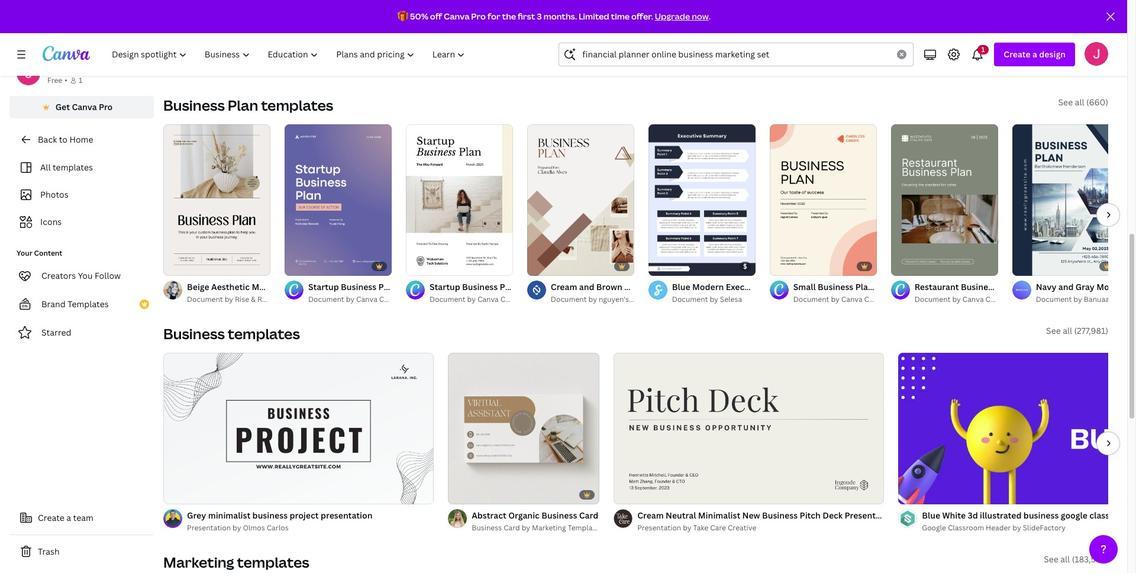 Task type: locate. For each thing, give the bounding box(es) containing it.
templates for all templates
[[53, 162, 93, 173]]

1 horizontal spatial $
[[744, 262, 747, 271]]

all for marketing templates
[[1061, 554, 1070, 565]]

a inside button
[[66, 512, 71, 523]]

follow
[[95, 270, 121, 281]]

grey inside grey minimalist business project presentation presentation by olmos carlos
[[187, 510, 206, 521]]

document by rise & roar design link
[[187, 294, 298, 306]]

instagram down webinar
[[763, 66, 797, 76]]

new
[[743, 510, 760, 521]]

0 vertical spatial marketing
[[532, 523, 566, 533]]

templates right all
[[53, 162, 93, 173]]

3 document by canva creative studio from the left
[[794, 294, 918, 304]]

nguyen's
[[599, 294, 629, 304]]

6 steps financial planning process graph image
[[523, 0, 725, 48]]

1 vertical spatial templates
[[568, 523, 603, 533]]

marketing down minimalist
[[163, 552, 234, 572]]

1 horizontal spatial post
[[916, 53, 934, 64]]

document for blue modern executive summary document image
[[672, 294, 708, 304]]

document for beige aesthetic modern business plan a4 document image
[[187, 294, 223, 304]]

document for startup business plan in purple peach gradient style image
[[308, 294, 344, 304]]

2 financial from the left
[[579, 53, 615, 64]]

1 horizontal spatial a
[[1033, 49, 1038, 60]]

now
[[692, 11, 709, 22]]

1 document by canva creative studio link from the left
[[308, 294, 432, 306]]

1 vertical spatial plan
[[228, 95, 258, 115]]

1 vertical spatial graph
[[547, 66, 568, 76]]

8 document from the left
[[1036, 294, 1072, 304]]

canva for restaurant business plan in green white minimal corporate style image
[[963, 294, 984, 304]]

see down slidefactory
[[1044, 554, 1059, 565]]

pro left for
[[471, 11, 486, 22]]

graph down the 6
[[547, 66, 568, 76]]

planning up the graph by leonora link
[[617, 53, 652, 64]]

blue and pink minimalist financial planning infographic image
[[448, 0, 509, 48]]

document for navy and gray modern business plan cover document image
[[1036, 294, 1072, 304]]

1 vertical spatial create
[[38, 512, 64, 523]]

trash
[[38, 546, 60, 557]]

financial
[[321, 53, 357, 64], [579, 53, 615, 64], [798, 53, 835, 64]]

1 horizontal spatial templates
[[568, 523, 603, 533]]

None search field
[[559, 43, 914, 66]]

0 vertical spatial $
[[422, 33, 426, 42]]

0 horizontal spatial financial
[[321, 53, 357, 64]]

post for light grey illustrated 
[[1086, 66, 1101, 76]]

small business plan in beige orange gradient style image
[[770, 124, 877, 276]]

upgrade now button
[[655, 11, 709, 22]]

0 horizontal spatial illustrated
[[277, 53, 319, 64]]

1 vertical spatial a
[[66, 512, 71, 523]]

business plan templates
[[163, 95, 333, 115]]

templates down roar
[[228, 324, 300, 343]]

1 horizontal spatial grey
[[1072, 53, 1091, 64]]

0 horizontal spatial $
[[422, 33, 426, 42]]

presentation
[[397, 53, 449, 64], [187, 66, 231, 76], [845, 510, 897, 521], [187, 523, 231, 533], [638, 523, 682, 533]]

1 document from the left
[[187, 294, 223, 304]]

templates
[[261, 95, 333, 115], [53, 162, 93, 173], [228, 324, 300, 343], [237, 552, 309, 572]]

0 horizontal spatial planning
[[617, 53, 652, 64]]

financial up instagram post by ninestar studio link
[[798, 53, 835, 64]]

0 vertical spatial a
[[1033, 49, 1038, 60]]

2 horizontal spatial financial
[[798, 53, 835, 64]]

(183,534)
[[1072, 554, 1109, 565]]

webinar financial planning instagram post link
[[763, 52, 934, 65]]

first
[[518, 11, 535, 22]]

2 horizontal spatial instagram
[[1050, 66, 1084, 76]]

0 vertical spatial all
[[1075, 97, 1085, 108]]

leonora
[[580, 66, 608, 76]]

financial up presentation by ratio link
[[321, 53, 357, 64]]

creative for small business plan in beige orange gradient style image on the top of the page
[[865, 294, 893, 304]]

document by canva creative studio for small business plan in beige orange gradient style image on the top of the page
[[794, 294, 918, 304]]

6 document from the left
[[794, 294, 830, 304]]

1 illustrated from the left
[[277, 53, 319, 64]]

by inside "link"
[[953, 66, 961, 76]]

presentation by olmos carlos link
[[187, 522, 434, 534]]

instagram
[[874, 53, 914, 64], [763, 66, 797, 76], [1050, 66, 1084, 76]]

financial inside green simple modern illustrated financial plan tips presentation presentation by ratio
[[321, 53, 357, 64]]

a left team
[[66, 512, 71, 523]]

card down organic
[[504, 523, 520, 533]]

creators you follow link
[[9, 264, 154, 288]]

0 horizontal spatial templates
[[68, 298, 109, 310]]

illustrated inside "light grey illustrated  instagram post by elvire s"
[[1093, 53, 1135, 64]]

the
[[502, 11, 516, 22]]

grey up "instagram post by elvire s" link
[[1072, 53, 1091, 64]]

poster
[[929, 66, 951, 76]]

cream illustrative financial planning poster image
[[905, 0, 1012, 48]]

see for marketing templates
[[1044, 554, 1059, 565]]

create a design
[[1004, 49, 1066, 60]]

2 document by canva creative studio from the left
[[430, 294, 554, 304]]

document by canva creative studio link for startup business plan in purple peach gradient style image
[[308, 294, 432, 306]]

1 vertical spatial card
[[504, 523, 520, 533]]

cream and brown aesthetic business plan cover page image
[[527, 124, 634, 276]]

minimalist
[[208, 510, 251, 521]]

all left (660)
[[1075, 97, 1085, 108]]

create a team
[[38, 512, 93, 523]]

$ down 50%
[[422, 33, 426, 42]]

studio for small business plan in beige orange gradient style image on the top of the page
[[895, 294, 918, 304]]

green simple modern illustrated financial plan tips presentation presentation by ratio
[[187, 53, 449, 76]]

see
[[1059, 97, 1073, 108], [1047, 325, 1061, 336], [1044, 554, 1059, 565]]

0 horizontal spatial pro
[[99, 101, 113, 112]]

0 horizontal spatial business
[[253, 510, 288, 521]]

all templates link
[[17, 156, 147, 179]]

document by selesa link
[[672, 294, 756, 306]]

all
[[1075, 97, 1085, 108], [1063, 325, 1073, 336], [1061, 554, 1070, 565]]

templates down carlos
[[237, 552, 309, 572]]

trash link
[[9, 540, 154, 564]]

1 horizontal spatial pro
[[471, 11, 486, 22]]

0 vertical spatial card
[[579, 510, 599, 521]]

instagram for webinar financial planning instagram post
[[874, 53, 914, 64]]

graph by leonora link
[[547, 65, 725, 77]]

light grey illustrated  instagram post by elvire s
[[1050, 53, 1137, 76]]

creative
[[379, 294, 408, 304], [501, 294, 529, 304], [865, 294, 893, 304], [986, 294, 1015, 304], [728, 523, 757, 533]]

0 vertical spatial plan
[[359, 53, 377, 64]]

illustrated up elvire on the top of the page
[[1093, 53, 1135, 64]]

2 horizontal spatial post
[[1086, 66, 1101, 76]]

create inside the 'create a design' dropdown button
[[1004, 49, 1031, 60]]

all left (277,981)
[[1063, 325, 1073, 336]]

1
[[79, 75, 82, 85]]

1 vertical spatial see
[[1047, 325, 1061, 336]]

all templates
[[40, 162, 93, 173]]

startup business plan in cream black and white modern sophisticated style image
[[406, 124, 513, 276]]

post for webinar financial planning instagram post
[[916, 53, 934, 64]]

see all (660)
[[1059, 97, 1109, 108]]

starred link
[[9, 321, 154, 345]]

presentation
[[321, 510, 373, 521]]

see for business templates
[[1047, 325, 1061, 336]]

webinar
[[763, 53, 796, 64]]

2 vertical spatial all
[[1061, 554, 1070, 565]]

creative inside cream neutral minimalist new business pitch deck presentation presentation by take care creative
[[728, 523, 757, 533]]

graph
[[688, 53, 712, 64], [547, 66, 568, 76]]

1 vertical spatial grey
[[187, 510, 206, 521]]

roar
[[257, 294, 273, 304]]

card
[[579, 510, 599, 521], [504, 523, 520, 533]]

0 vertical spatial pro
[[471, 11, 486, 22]]

s
[[1134, 66, 1137, 76]]

5 document from the left
[[672, 294, 708, 304]]

see left (660)
[[1059, 97, 1073, 108]]

4 document by canva creative studio from the left
[[915, 294, 1039, 304]]

templates left co.
[[568, 523, 603, 533]]

document for restaurant business plan in green white minimal corporate style image
[[915, 294, 951, 304]]

presentation down minimalist
[[187, 523, 231, 533]]

templates for marketing templates
[[237, 552, 309, 572]]

1 vertical spatial all
[[1063, 325, 1073, 336]]

1 horizontal spatial card
[[579, 510, 599, 521]]

0 horizontal spatial a
[[66, 512, 71, 523]]

create a team button
[[9, 506, 154, 530]]

1 horizontal spatial illustrated
[[1093, 53, 1135, 64]]

1 horizontal spatial financial
[[579, 53, 615, 64]]

to
[[59, 134, 67, 145]]

3 document by canva creative studio link from the left
[[794, 294, 918, 306]]

$ for document by selesa
[[744, 262, 747, 271]]

1 vertical spatial marketing
[[163, 552, 234, 572]]

3 studio from the left
[[895, 294, 918, 304]]

presentation right tips
[[397, 53, 449, 64]]

creative for startup business plan in purple peach gradient style image
[[379, 294, 408, 304]]

post left "ninestar"
[[799, 66, 814, 76]]

post down light grey illustrated link at the top right of the page
[[1086, 66, 1101, 76]]

light grey illustrated financial planning instagram post image
[[1026, 0, 1137, 48]]

document by banuaa link
[[1036, 294, 1120, 306]]

0 vertical spatial templates
[[68, 298, 109, 310]]

1 horizontal spatial business
[[1024, 510, 1059, 521]]

cream neutral minimalist new business pitch deck presentation image
[[615, 353, 884, 505]]

business inside blue white 3d illustrated business google classroom h google classroom header by slidefactory
[[1024, 510, 1059, 521]]

plan
[[359, 53, 377, 64], [228, 95, 258, 115]]

1 horizontal spatial graph
[[688, 53, 712, 64]]

white
[[943, 510, 966, 521]]

0 horizontal spatial card
[[504, 523, 520, 533]]

1 horizontal spatial instagram
[[874, 53, 914, 64]]

instagram down "light" at top
[[1050, 66, 1084, 76]]

a
[[1033, 49, 1038, 60], [66, 512, 71, 523]]

brand templates
[[41, 298, 109, 310]]

card up business card by marketing templates co. link
[[579, 510, 599, 521]]

grey minimalist business project presentation presentation by olmos carlos
[[187, 510, 373, 533]]

plan down 'ratio'
[[228, 95, 258, 115]]

studio for restaurant business plan in green white minimal corporate style image
[[1016, 294, 1039, 304]]

blue white 3d illustrated business google classroom header image
[[899, 353, 1137, 505]]

webinar financial planning instagram post instagram post by ninestar studio
[[763, 53, 934, 76]]

2 studio from the left
[[531, 294, 554, 304]]

grey left minimalist
[[187, 510, 206, 521]]

create left team
[[38, 512, 64, 523]]

canva for startup business plan in purple peach gradient style image
[[356, 294, 378, 304]]

green
[[187, 53, 211, 64]]

poster by firstyline link
[[929, 65, 1012, 77]]

pitch
[[800, 510, 821, 521]]

0 vertical spatial create
[[1004, 49, 1031, 60]]

see down document by banuaa on the bottom of page
[[1047, 325, 1061, 336]]

a inside dropdown button
[[1033, 49, 1038, 60]]

selesa
[[720, 294, 742, 304]]

0 horizontal spatial create
[[38, 512, 64, 523]]

canva inside button
[[72, 101, 97, 112]]

templates for business templates
[[228, 324, 300, 343]]

by inside "light grey illustrated  instagram post by elvire s"
[[1103, 66, 1112, 76]]

0 vertical spatial see
[[1059, 97, 1073, 108]]

instagram inside "light grey illustrated  instagram post by elvire s"
[[1050, 66, 1084, 76]]

0 horizontal spatial grey
[[187, 510, 206, 521]]

presentation inside grey minimalist business project presentation presentation by olmos carlos
[[187, 523, 231, 533]]

1 horizontal spatial planning
[[837, 53, 872, 64]]

1 horizontal spatial marketing
[[532, 523, 566, 533]]

deck
[[823, 510, 843, 521]]

upgrade
[[655, 11, 690, 22]]

cream neutral minimalist new business pitch deck presentation presentation by take care creative
[[638, 510, 897, 533]]

minimalist
[[698, 510, 741, 521]]

illustrated inside green simple modern illustrated financial plan tips presentation presentation by ratio
[[277, 53, 319, 64]]

ninestar
[[826, 66, 854, 76]]

grey minimalist business project presentation image
[[164, 353, 433, 505]]

4 studio from the left
[[1016, 294, 1039, 304]]

1 horizontal spatial create
[[1004, 49, 1031, 60]]

3 document from the left
[[430, 294, 466, 304]]

post inside "light grey illustrated  instagram post by elvire s"
[[1086, 66, 1101, 76]]

all
[[40, 162, 51, 173]]

care
[[710, 523, 726, 533]]

all left (183,534)
[[1061, 554, 1070, 565]]

canva for startup business plan in cream black and white modern sophisticated style image
[[478, 294, 499, 304]]

document for cream and brown aesthetic business plan cover page image
[[551, 294, 587, 304]]

1 horizontal spatial plan
[[359, 53, 377, 64]]

graph right process
[[688, 53, 712, 64]]

business up slidefactory
[[1024, 510, 1059, 521]]

marketing down the abstract organic business card 'link'
[[532, 523, 566, 533]]

create inside button
[[38, 512, 64, 523]]

7 document from the left
[[915, 294, 951, 304]]

0 horizontal spatial instagram
[[763, 66, 797, 76]]

2 planning from the left
[[837, 53, 872, 64]]

plan left tips
[[359, 53, 377, 64]]

top level navigation element
[[104, 43, 476, 66]]

1 vertical spatial pro
[[99, 101, 113, 112]]

document by nguyen's team
[[551, 294, 649, 304]]

take
[[694, 523, 709, 533]]

by inside green simple modern illustrated financial plan tips presentation presentation by ratio
[[233, 66, 241, 76]]

grey inside "light grey illustrated  instagram post by elvire s"
[[1072, 53, 1091, 64]]

pro up the back to home link
[[99, 101, 113, 112]]

$ up document by selesa link
[[744, 262, 747, 271]]

1 studio from the left
[[410, 294, 432, 304]]

create left design
[[1004, 49, 1031, 60]]

2 vertical spatial see
[[1044, 554, 1059, 565]]

4 document by canva creative studio link from the left
[[915, 294, 1039, 306]]

light grey illustrated link
[[1050, 52, 1137, 65]]

instagram up studio
[[874, 53, 914, 64]]

off
[[430, 11, 442, 22]]

templates inside abstract organic business card business card by marketing templates co.
[[568, 523, 603, 533]]

templates down presentation by ratio link
[[261, 95, 333, 115]]

create for create a design
[[1004, 49, 1031, 60]]

create a design button
[[995, 43, 1076, 66]]

1 vertical spatial $
[[744, 262, 747, 271]]

a left design
[[1033, 49, 1038, 60]]

planning up studio
[[837, 53, 872, 64]]

4 document from the left
[[551, 294, 587, 304]]

post up poster
[[916, 53, 934, 64]]

plan inside green simple modern illustrated financial plan tips presentation presentation by ratio
[[359, 53, 377, 64]]

1 business from the left
[[253, 510, 288, 521]]

2 illustrated from the left
[[1093, 53, 1135, 64]]

2 document from the left
[[308, 294, 344, 304]]

business up carlos
[[253, 510, 288, 521]]

document by canva creative studio for startup business plan in cream black and white modern sophisticated style image
[[430, 294, 554, 304]]

header
[[986, 523, 1011, 533]]

3
[[537, 11, 542, 22]]

illustrated up presentation by ratio link
[[277, 53, 319, 64]]

1 financial from the left
[[321, 53, 357, 64]]

templates down the 'you' on the top left of the page
[[68, 298, 109, 310]]

document by canva creative studio link for restaurant business plan in green white minimal corporate style image
[[915, 294, 1039, 306]]

financial up leonora
[[579, 53, 615, 64]]

2 document by canva creative studio link from the left
[[430, 294, 554, 306]]

classroom
[[1090, 510, 1131, 521]]

see all (277,981) link
[[1047, 325, 1109, 336]]

0 horizontal spatial marketing
[[163, 552, 234, 572]]

1 planning from the left
[[617, 53, 652, 64]]

0 vertical spatial grey
[[1072, 53, 1091, 64]]

google
[[1061, 510, 1088, 521]]

banuaa
[[1084, 294, 1110, 304]]

2 business from the left
[[1024, 510, 1059, 521]]

startup business plan in purple peach gradient style image
[[285, 124, 392, 276]]

free
[[47, 75, 62, 85]]

3 financial from the left
[[798, 53, 835, 64]]

slidefactory
[[1023, 523, 1066, 533]]

1 document by canva creative studio from the left
[[308, 294, 432, 304]]



Task type: vqa. For each thing, say whether or not it's contained in the screenshot.
The Page associated with Page 1 / 2
no



Task type: describe. For each thing, give the bounding box(es) containing it.
create for create a team
[[38, 512, 64, 523]]

google classroom header by slidefactory link
[[922, 522, 1137, 534]]

presentation right deck
[[845, 510, 897, 521]]

abstract organic business card business card by marketing templates co.
[[472, 510, 616, 533]]

all for business plan templates
[[1075, 97, 1085, 108]]

see all (660) link
[[1059, 97, 1109, 108]]

business card by marketing templates co. link
[[472, 522, 616, 534]]

0 horizontal spatial plan
[[228, 95, 258, 115]]

free •
[[47, 75, 67, 85]]

6
[[547, 53, 552, 64]]

cream
[[638, 510, 664, 521]]

creative for restaurant business plan in green white minimal corporate style image
[[986, 294, 1015, 304]]

business templates
[[163, 324, 300, 343]]

blue white 3d illustrated business google classroom h link
[[922, 509, 1137, 522]]

by inside the webinar financial planning instagram post instagram post by ninestar studio
[[816, 66, 824, 76]]

instagram post by ninestar studio link
[[763, 65, 891, 77]]

tips
[[379, 53, 395, 64]]

0 horizontal spatial graph
[[547, 66, 568, 76]]

carlos
[[267, 523, 289, 533]]

document for small business plan in beige orange gradient style image on the top of the page
[[794, 294, 830, 304]]

restaurant business plan in green white minimal corporate style image
[[891, 124, 998, 276]]

grey minimalist business project presentation link
[[187, 509, 434, 522]]

.
[[709, 11, 711, 22]]

🎁 50% off canva pro for the first 3 months. limited time offer. upgrade now .
[[398, 11, 711, 22]]

modern
[[243, 53, 275, 64]]

document by canva creative studio for restaurant business plan in green white minimal corporate style image
[[915, 294, 1039, 304]]

document by selesa
[[672, 294, 742, 304]]

elvire
[[1113, 66, 1133, 76]]

back
[[38, 134, 57, 145]]

offer.
[[632, 11, 653, 22]]

instagram post by elvire s link
[[1050, 65, 1137, 77]]

🎁
[[398, 11, 409, 22]]

green simple modern illustrated financial plan tips presentation link
[[187, 52, 449, 65]]

james peterson image
[[1085, 42, 1109, 66]]

50%
[[410, 11, 429, 22]]

icons
[[40, 216, 62, 227]]

•
[[65, 75, 67, 85]]

classroom
[[948, 523, 985, 533]]

by inside cream neutral minimalist new business pitch deck presentation presentation by take care creative
[[683, 523, 692, 533]]

steps
[[554, 53, 577, 64]]

Search search field
[[583, 43, 891, 66]]

cream neutral minimalist new business pitch deck presentation link
[[638, 509, 897, 522]]

abstract organic business card image
[[448, 353, 600, 505]]

back to home
[[38, 134, 93, 145]]

get
[[55, 101, 70, 112]]

business inside grey minimalist business project presentation presentation by olmos carlos
[[253, 510, 288, 521]]

starred
[[41, 327, 71, 338]]

by inside blue white 3d illustrated business google classroom h google classroom header by slidefactory
[[1013, 523, 1022, 533]]

olmos
[[243, 523, 265, 533]]

blue modern executive summary document image
[[649, 124, 756, 276]]

brand
[[41, 298, 66, 310]]

content
[[34, 248, 62, 258]]

business inside cream neutral minimalist new business pitch deck presentation presentation by take care creative
[[762, 510, 798, 521]]

by inside grey minimalist business project presentation presentation by olmos carlos
[[233, 523, 241, 533]]

rise
[[235, 294, 249, 304]]

time
[[611, 11, 630, 22]]

by inside 6 steps financial planning process graph graph by leonora
[[570, 66, 578, 76]]

back to home link
[[9, 128, 154, 152]]

get canva pro
[[55, 101, 113, 112]]

a for design
[[1033, 49, 1038, 60]]

document by rise & roar design
[[187, 294, 298, 304]]

presentation down cream
[[638, 523, 682, 533]]

(277,981)
[[1075, 325, 1109, 336]]

limited
[[579, 11, 610, 22]]

canva for small business plan in beige orange gradient style image on the top of the page
[[842, 294, 863, 304]]

co.
[[605, 523, 616, 533]]

document by nguyen's team link
[[551, 294, 649, 306]]

studio for startup business plan in purple peach gradient style image
[[410, 294, 432, 304]]

google
[[922, 523, 947, 533]]

light
[[1050, 53, 1070, 64]]

photos link
[[17, 184, 147, 206]]

green simple modern illustrated financial plan tips presentation image
[[164, 0, 433, 48]]

studio
[[856, 66, 878, 76]]

photos
[[40, 189, 69, 200]]

blue white 3d illustrated business google classroom h google classroom header by slidefactory
[[922, 510, 1137, 533]]

all for business templates
[[1063, 325, 1073, 336]]

financial inside 6 steps financial planning process graph graph by leonora
[[579, 53, 615, 64]]

see all (183,534) link
[[1044, 554, 1109, 565]]

for
[[488, 11, 501, 22]]

presentation by take care creative link
[[638, 522, 885, 534]]

document for startup business plan in cream black and white modern sophisticated style image
[[430, 294, 466, 304]]

by inside abstract organic business card business card by marketing templates co.
[[522, 523, 530, 533]]

ratio
[[243, 66, 261, 76]]

marketing templates
[[163, 552, 309, 572]]

navy and gray modern business plan cover document image
[[1013, 124, 1120, 276]]

poster by firstyline
[[929, 66, 995, 76]]

creative for startup business plan in cream black and white modern sophisticated style image
[[501, 294, 529, 304]]

design
[[1040, 49, 1066, 60]]

6 steps financial planning process graph graph by leonora
[[547, 53, 712, 76]]

planning inside 6 steps financial planning process graph graph by leonora
[[617, 53, 652, 64]]

see all (183,534)
[[1044, 554, 1109, 565]]

pro inside button
[[99, 101, 113, 112]]

see for business plan templates
[[1059, 97, 1073, 108]]

you
[[78, 270, 93, 281]]

document by canva creative studio link for startup business plan in cream black and white modern sophisticated style image
[[430, 294, 554, 306]]

studio for startup business plan in cream black and white modern sophisticated style image
[[531, 294, 554, 304]]

planning inside the webinar financial planning instagram post instagram post by ninestar studio
[[837, 53, 872, 64]]

document by canva creative studio link for small business plan in beige orange gradient style image on the top of the page
[[794, 294, 918, 306]]

webinar financial planning instagram post image
[[739, 0, 891, 48]]

0 vertical spatial graph
[[688, 53, 712, 64]]

presentation down green
[[187, 66, 231, 76]]

document by banuaa
[[1036, 294, 1110, 304]]

beige aesthetic modern business plan a4 document image
[[163, 124, 270, 276]]

process
[[654, 53, 686, 64]]

financial inside the webinar financial planning instagram post instagram post by ninestar studio
[[798, 53, 835, 64]]

0 horizontal spatial post
[[799, 66, 814, 76]]

h
[[1133, 510, 1137, 521]]

instagram for light grey illustrated 
[[1050, 66, 1084, 76]]

marketing inside abstract organic business card business card by marketing templates co.
[[532, 523, 566, 533]]

$ for presentation by ratio
[[422, 33, 426, 42]]

team
[[73, 512, 93, 523]]

firstyline
[[963, 66, 995, 76]]

document by canva creative studio for startup business plan in purple peach gradient style image
[[308, 294, 432, 304]]

a for team
[[66, 512, 71, 523]]

illustrated
[[980, 510, 1022, 521]]

icons link
[[17, 211, 147, 233]]

your
[[17, 248, 32, 258]]



